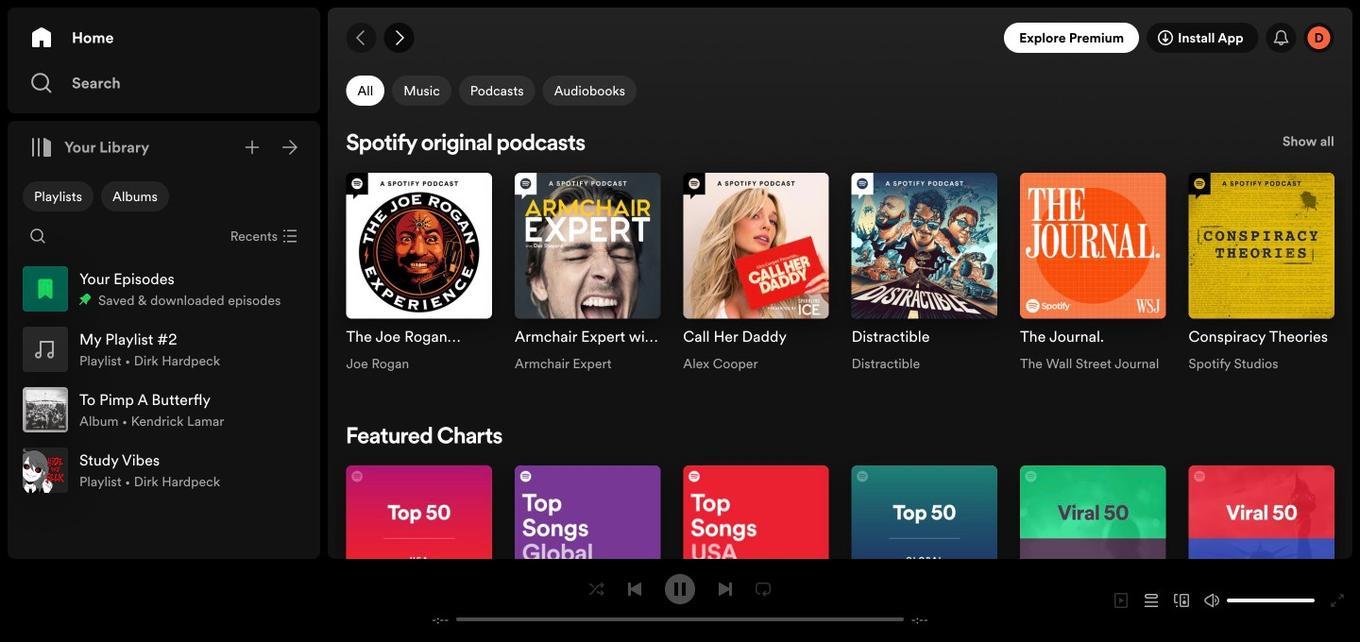Task type: describe. For each thing, give the bounding box(es) containing it.
player controls element
[[411, 574, 950, 628]]

next image
[[718, 582, 733, 597]]

go forward image
[[392, 30, 407, 45]]

Recents, List view field
[[215, 221, 309, 251]]

top bar and user menu element
[[328, 8, 1353, 68]]

pause image
[[673, 582, 688, 597]]

disable repeat image
[[756, 582, 771, 597]]

none checkbox inside 'main' element
[[101, 181, 169, 212]]

none search field inside 'main' element
[[23, 221, 53, 251]]

Audiobooks checkbox
[[543, 76, 637, 106]]

Music checkbox
[[392, 76, 452, 106]]



Task type: locate. For each thing, give the bounding box(es) containing it.
Podcasts checkbox
[[459, 76, 535, 106]]

None checkbox
[[101, 181, 169, 212]]

enable shuffle image
[[590, 582, 605, 597]]

featured charts element
[[335, 422, 1346, 643]]

search in your library image
[[30, 229, 45, 244]]

None search field
[[23, 221, 53, 251]]

none checkbox inside 'main' element
[[23, 181, 94, 212]]

go back image
[[354, 30, 369, 45]]

spotify original podcasts element
[[335, 129, 1346, 384]]

All checkbox
[[346, 76, 385, 106]]

main element
[[8, 8, 320, 560]]

None checkbox
[[23, 181, 94, 212]]

group
[[335, 162, 503, 384], [503, 162, 672, 384], [672, 162, 841, 384], [841, 162, 1009, 384], [1009, 162, 1178, 384], [1178, 162, 1346, 384], [15, 259, 313, 319], [15, 319, 313, 380], [15, 380, 313, 440], [15, 440, 313, 501]]

previous image
[[628, 582, 643, 597]]

volume high image
[[1205, 594, 1220, 609]]

Disable repeat checkbox
[[749, 574, 779, 605]]

what's new image
[[1275, 30, 1290, 45]]

spotify - web player: music for everyone element
[[328, 68, 1353, 643]]



Task type: vqa. For each thing, say whether or not it's contained in the screenshot.
the 4:05
no



